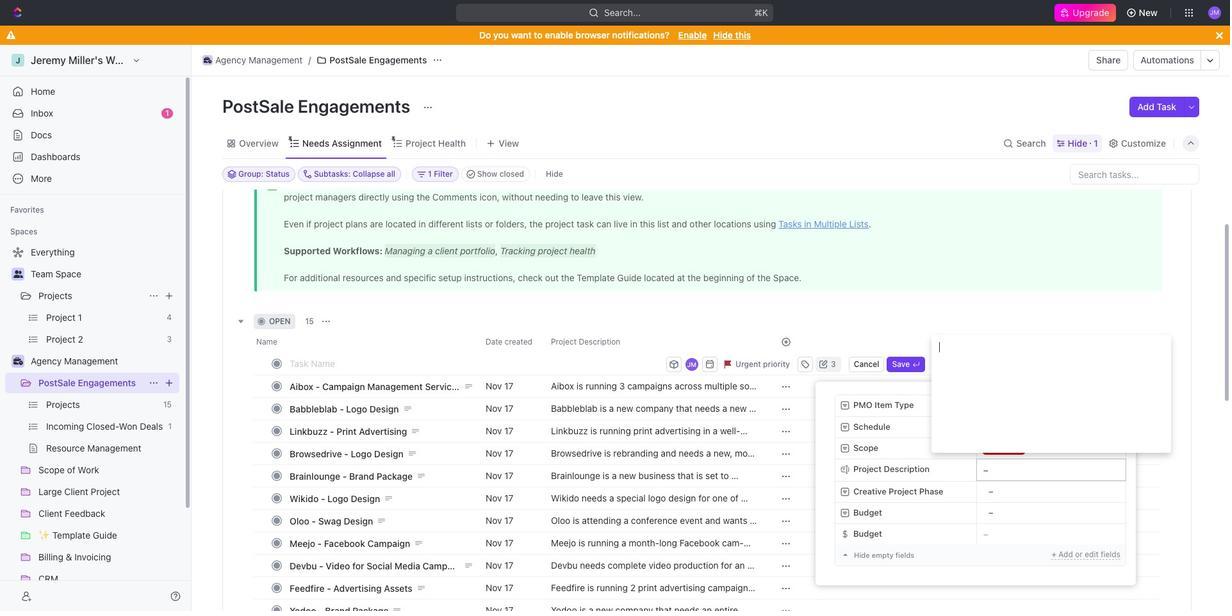 Task type: locate. For each thing, give the bounding box(es) containing it.
1 horizontal spatial agency management
[[215, 54, 303, 65]]

2 vertical spatial logo
[[328, 493, 349, 504]]

advertising up assets.
[[660, 583, 706, 593]]

0 horizontal spatial browsedrive
[[290, 448, 342, 459]]

2 horizontal spatial for
[[721, 560, 733, 571]]

- right meejo
[[318, 538, 322, 549]]

2 horizontal spatial and
[[661, 448, 676, 459]]

feedfire left social
[[551, 583, 585, 593]]

schedule
[[854, 422, 891, 432]]

linkbuzz - print advertising link
[[286, 422, 476, 441]]

linkbuzz
[[551, 426, 588, 436], [290, 426, 328, 437]]

notifications?
[[612, 29, 670, 40]]

advertising
[[655, 426, 701, 436], [660, 583, 706, 593]]

1 horizontal spatial devbu
[[551, 560, 578, 571]]

browsedrive inside 'browsedrive is rebranding and needs a new, mod ern logo.'
[[551, 448, 602, 459]]

0 vertical spatial of
[[730, 493, 739, 504]]

campaign right media at the left
[[423, 560, 466, 571]]

2 horizontal spatial a
[[713, 426, 718, 436]]

browsedrive up brainlounge
[[290, 448, 342, 459]]

- for browsedrive
[[344, 448, 349, 459]]

task
[[1157, 101, 1177, 112]]

design
[[370, 403, 399, 414], [374, 448, 404, 459], [351, 493, 380, 504], [344, 516, 373, 527]]

is inside linkbuzz is running print advertising in a well- known magazine and needs content creation.
[[591, 426, 597, 436]]

- for oloo
[[312, 516, 316, 527]]

1 vertical spatial budget
[[854, 529, 882, 539]]

– for description
[[984, 465, 989, 475]]

- for devbu
[[319, 560, 323, 571]]

0 vertical spatial –
[[984, 465, 989, 475]]

0 horizontal spatial devbu
[[290, 560, 317, 571]]

wikido up oloo
[[290, 493, 319, 504]]

1 horizontal spatial linkbuzz
[[551, 426, 588, 436]]

1 horizontal spatial for
[[699, 493, 710, 504]]

customize
[[1121, 137, 1166, 148]]

for inside devbu - video for social media campaign "link"
[[352, 560, 364, 571]]

advertising down video
[[334, 583, 382, 594]]

1 horizontal spatial and
[[623, 437, 638, 448]]

1 vertical spatial is
[[604, 448, 611, 459]]

needs inside devbu needs complete video production for an upcoming social media campaign.
[[580, 560, 606, 571]]

engagements inside sidebar navigation
[[78, 377, 136, 388]]

running inside "feedfire is running 2 print advertising campaigns and needs creation of the assets."
[[597, 583, 628, 593]]

- down print
[[344, 448, 349, 459]]

1 horizontal spatial project
[[854, 464, 882, 474]]

0 vertical spatial add
[[1138, 101, 1155, 112]]

campaigns
[[708, 583, 753, 593]]

meejo - facebook campaign link
[[286, 534, 476, 553]]

0 vertical spatial – button
[[977, 482, 1126, 502]]

is left social
[[588, 583, 594, 593]]

add task button
[[1130, 97, 1184, 117]]

a
[[713, 426, 718, 436], [707, 448, 711, 459], [609, 493, 614, 504]]

Task Name text field
[[290, 353, 664, 374]]

needs inside linkbuzz is running print advertising in a well- known magazine and needs content creation.
[[641, 437, 666, 448]]

0 horizontal spatial management
[[64, 356, 118, 367]]

1 horizontal spatial feedfire
[[551, 583, 585, 593]]

needs assignment
[[302, 137, 382, 148]]

budget up empty
[[854, 529, 882, 539]]

of down 2
[[633, 594, 641, 605]]

devbu inside devbu needs complete video production for an upcoming social media campaign.
[[551, 560, 578, 571]]

is up magazine at bottom
[[591, 426, 597, 436]]

0 vertical spatial running
[[600, 426, 631, 436]]

oloo
[[290, 516, 309, 527]]

logo up oloo - swag design
[[328, 493, 349, 504]]

project for project health
[[406, 137, 436, 148]]

space
[[55, 269, 81, 279]]

a left new,
[[707, 448, 711, 459]]

campaign up "babbleblab - logo design"
[[322, 381, 365, 392]]

agency right business time image
[[31, 356, 62, 367]]

for left an
[[721, 560, 733, 571]]

a inside 'browsedrive is rebranding and needs a new, mod ern logo.'
[[707, 448, 711, 459]]

add left task at the right top of the page
[[1138, 101, 1155, 112]]

add
[[1138, 101, 1155, 112], [1059, 550, 1073, 560]]

logo for wikido
[[328, 493, 349, 504]]

wikido
[[551, 493, 579, 504], [290, 493, 319, 504]]

0 horizontal spatial of
[[633, 594, 641, 605]]

devbu up upcoming
[[551, 560, 578, 571]]

design down brand
[[351, 493, 380, 504]]

postsale engagements
[[330, 54, 427, 65], [222, 95, 414, 117], [38, 377, 136, 388]]

design up package
[[374, 448, 404, 459]]

0 vertical spatial budget
[[854, 507, 882, 518]]

is for linkbuzz
[[591, 426, 597, 436]]

1 horizontal spatial of
[[730, 493, 739, 504]]

0 vertical spatial agency management
[[215, 54, 303, 65]]

1 horizontal spatial browsedrive
[[551, 448, 602, 459]]

is for feedfire
[[588, 583, 594, 593]]

social
[[367, 560, 392, 571]]

search button
[[1000, 134, 1050, 152]]

running inside linkbuzz is running print advertising in a well- known magazine and needs content creation.
[[600, 426, 631, 436]]

fields
[[1101, 550, 1121, 560], [896, 551, 915, 560]]

0 vertical spatial is
[[591, 426, 597, 436]]

is for browsedrive
[[604, 448, 611, 459]]

hide inside "button"
[[546, 169, 563, 179]]

0 horizontal spatial agency
[[31, 356, 62, 367]]

agency management inside sidebar navigation
[[31, 356, 118, 367]]

assignment
[[332, 137, 382, 148]]

print up the
[[638, 583, 657, 593]]

to
[[534, 29, 543, 40]]

0 horizontal spatial for
[[352, 560, 364, 571]]

hide inside custom fields element
[[854, 551, 870, 560]]

babbleblab - logo design
[[290, 403, 399, 414]]

0 vertical spatial management
[[249, 54, 303, 65]]

aibox - campaign management services link
[[286, 377, 476, 396]]

0 vertical spatial postsale engagements link
[[314, 53, 430, 68]]

0 vertical spatial print
[[634, 426, 653, 436]]

0 horizontal spatial add
[[1059, 550, 1073, 560]]

for left one
[[699, 493, 710, 504]]

- right oloo
[[312, 516, 316, 527]]

2 vertical spatial is
[[588, 583, 594, 593]]

agency management right business time image
[[31, 356, 118, 367]]

project left the "health"
[[406, 137, 436, 148]]

– button
[[977, 460, 1126, 481]]

1 horizontal spatial fields
[[1101, 550, 1121, 560]]

running up creation
[[597, 583, 628, 593]]

for inside wikido needs a special logo design for one of their sub-brands.
[[699, 493, 710, 504]]

1 horizontal spatial a
[[707, 448, 711, 459]]

0 vertical spatial a
[[713, 426, 718, 436]]

linkbuzz - print advertising
[[290, 426, 407, 437]]

0 vertical spatial postsale
[[330, 54, 367, 65]]

and inside linkbuzz is running print advertising in a well- known magazine and needs content creation.
[[623, 437, 638, 448]]

1 vertical spatial logo
[[351, 448, 372, 459]]

0 horizontal spatial linkbuzz
[[290, 426, 328, 437]]

agency right business time icon
[[215, 54, 246, 65]]

– inside – button
[[984, 465, 989, 475]]

print
[[634, 426, 653, 436], [638, 583, 657, 593]]

design up meejo - facebook campaign
[[344, 516, 373, 527]]

1 vertical spatial management
[[64, 356, 118, 367]]

1 vertical spatial add
[[1059, 550, 1073, 560]]

print
[[337, 426, 357, 437]]

advertising
[[359, 426, 407, 437], [334, 583, 382, 594]]

0 vertical spatial campaign
[[322, 381, 365, 392]]

- up print
[[340, 403, 344, 414]]

needs
[[302, 137, 330, 148]]

logo for browsedrive
[[351, 448, 372, 459]]

production
[[674, 560, 719, 571]]

– button for budget
[[977, 503, 1126, 524]]

- inside 'link'
[[318, 538, 322, 549]]

a right the "in"
[[713, 426, 718, 436]]

tree
[[5, 242, 179, 611]]

an
[[735, 560, 745, 571]]

management inside sidebar navigation
[[64, 356, 118, 367]]

1 vertical spatial postsale engagements
[[222, 95, 414, 117]]

is inside 'browsedrive is rebranding and needs a new, mod ern logo.'
[[604, 448, 611, 459]]

project inside 'link'
[[406, 137, 436, 148]]

tree containing team space
[[5, 242, 179, 611]]

facebook
[[324, 538, 365, 549]]

1 horizontal spatial campaign
[[368, 538, 410, 549]]

logo.
[[567, 460, 588, 470]]

0 vertical spatial advertising
[[655, 426, 701, 436]]

upcoming
[[551, 572, 592, 583]]

feedfire
[[551, 583, 585, 593], [290, 583, 325, 594]]

0 vertical spatial agency management link
[[199, 53, 306, 68]]

design for oloo - swag design
[[344, 516, 373, 527]]

Search tasks... text field
[[1071, 165, 1199, 184]]

1 vertical spatial –
[[989, 487, 994, 497]]

0 horizontal spatial agency management
[[31, 356, 118, 367]]

0 horizontal spatial a
[[609, 493, 614, 504]]

1 horizontal spatial 1
[[1094, 137, 1098, 148]]

agency inside tree
[[31, 356, 62, 367]]

campaign inside "link"
[[423, 560, 466, 571]]

15
[[305, 317, 314, 326]]

feedfire for feedfire - advertising assets
[[290, 583, 325, 594]]

sub-
[[572, 504, 592, 515]]

favorites button
[[5, 203, 49, 218]]

1 horizontal spatial wikido
[[551, 493, 579, 504]]

complete
[[608, 560, 646, 571]]

linkbuzz down babbleblab
[[290, 426, 328, 437]]

hide for hide 1
[[1068, 137, 1088, 148]]

linkbuzz for linkbuzz is running print advertising in a well- known magazine and needs content creation.
[[551, 426, 588, 436]]

devbu down meejo
[[290, 560, 317, 571]]

hide 1
[[1068, 137, 1098, 148]]

of right one
[[730, 493, 739, 504]]

- left video
[[319, 560, 323, 571]]

0 horizontal spatial 1
[[165, 108, 169, 118]]

agency management left /
[[215, 54, 303, 65]]

0 horizontal spatial and
[[551, 594, 567, 605]]

⌘k
[[755, 7, 769, 18]]

0 vertical spatial project
[[406, 137, 436, 148]]

2 vertical spatial postsale
[[38, 377, 76, 388]]

0 vertical spatial 1
[[165, 108, 169, 118]]

a up brands.
[[609, 493, 614, 504]]

oloo - swag design link
[[286, 512, 476, 530]]

- for wikido
[[321, 493, 325, 504]]

well-
[[720, 426, 741, 436]]

wikido inside wikido needs a special logo design for one of their sub-brands.
[[551, 493, 579, 504]]

2 vertical spatial postsale engagements
[[38, 377, 136, 388]]

campaign down oloo - swag design link
[[368, 538, 410, 549]]

2 vertical spatial management
[[368, 381, 423, 392]]

– button up set value for budget custom field text box
[[977, 503, 1126, 524]]

management
[[249, 54, 303, 65], [64, 356, 118, 367], [368, 381, 423, 392]]

0 horizontal spatial project
[[406, 137, 436, 148]]

logo
[[346, 403, 367, 414], [351, 448, 372, 459], [328, 493, 349, 504]]

- left print
[[330, 426, 334, 437]]

a inside linkbuzz is running print advertising in a well- known magazine and needs content creation.
[[713, 426, 718, 436]]

– button for creative project phase
[[977, 482, 1126, 502]]

cancel
[[854, 359, 880, 369]]

budget down creative
[[854, 507, 882, 518]]

2 vertical spatial engagements
[[78, 377, 136, 388]]

1 vertical spatial agency management link
[[31, 351, 177, 372]]

fields right edit in the right of the page
[[1101, 550, 1121, 560]]

browsedrive for browsedrive is rebranding and needs a new, mod ern logo.
[[551, 448, 602, 459]]

1 vertical spatial running
[[597, 583, 628, 593]]

campaign
[[322, 381, 365, 392], [368, 538, 410, 549], [423, 560, 466, 571]]

pmo
[[854, 400, 873, 410]]

design down aibox - campaign management services link
[[370, 403, 399, 414]]

0 horizontal spatial feedfire
[[290, 583, 325, 594]]

enable
[[679, 29, 707, 40]]

fields right empty
[[896, 551, 915, 560]]

- up swag
[[321, 493, 325, 504]]

hide empty fields
[[854, 551, 915, 560]]

agency management link inside sidebar navigation
[[31, 351, 177, 372]]

browsedrive is rebranding and needs a new, mod ern logo.
[[551, 448, 758, 470]]

– button
[[977, 482, 1126, 502], [977, 503, 1126, 524]]

linkbuzz inside linkbuzz is running print advertising in a well- known magazine and needs content creation.
[[551, 426, 588, 436]]

project down scope
[[854, 464, 882, 474]]

running up magazine at bottom
[[600, 426, 631, 436]]

postsale inside sidebar navigation
[[38, 377, 76, 388]]

budget
[[854, 507, 882, 518], [854, 529, 882, 539]]

2 vertical spatial a
[[609, 493, 614, 504]]

feedfire is running 2 print advertising campaigns and needs creation of the assets. button
[[543, 577, 766, 605]]

creative
[[854, 486, 887, 497]]

for right video
[[352, 560, 364, 571]]

1 vertical spatial a
[[707, 448, 711, 459]]

1 vertical spatial postsale
[[222, 95, 294, 117]]

linkbuzz up known
[[551, 426, 588, 436]]

2 horizontal spatial campaign
[[423, 560, 466, 571]]

browsedrive up logo.
[[551, 448, 602, 459]]

and inside 'browsedrive is rebranding and needs a new, mod ern logo.'
[[661, 448, 676, 459]]

logo up brand
[[351, 448, 372, 459]]

linkbuzz is running print advertising in a well- known magazine and needs content creation. button
[[543, 420, 766, 448]]

is left rebranding on the bottom
[[604, 448, 611, 459]]

for inside devbu needs complete video production for an upcoming social media campaign.
[[721, 560, 733, 571]]

inbox
[[31, 108, 53, 119]]

add inside button
[[1138, 101, 1155, 112]]

1 vertical spatial campaign
[[368, 538, 410, 549]]

2 horizontal spatial postsale
[[330, 54, 367, 65]]

1 horizontal spatial add
[[1138, 101, 1155, 112]]

one
[[713, 493, 728, 504]]

logo up linkbuzz - print advertising
[[346, 403, 367, 414]]

search...
[[605, 7, 641, 18]]

project
[[406, 137, 436, 148], [854, 464, 882, 474], [889, 486, 917, 497]]

- down video
[[327, 583, 331, 594]]

– for project
[[989, 487, 994, 497]]

/
[[308, 54, 311, 65]]

- left brand
[[343, 471, 347, 482]]

design for babbleblab - logo design
[[370, 403, 399, 414]]

logo for babbleblab
[[346, 403, 367, 414]]

- inside "link"
[[319, 560, 323, 571]]

feedfire for feedfire is running 2 print advertising campaigns and needs creation of the assets.
[[551, 583, 585, 593]]

0 horizontal spatial postsale
[[38, 377, 76, 388]]

2 – button from the top
[[977, 503, 1126, 524]]

0 horizontal spatial agency management link
[[31, 351, 177, 372]]

2 vertical spatial project
[[889, 486, 917, 497]]

add right "+"
[[1059, 550, 1073, 560]]

1 vertical spatial postsale engagements link
[[38, 373, 144, 394]]

advertising up content
[[655, 426, 701, 436]]

agency management
[[215, 54, 303, 65], [31, 356, 118, 367]]

wikido - logo design
[[290, 493, 380, 504]]

feedfire inside "feedfire is running 2 print advertising campaigns and needs creation of the assets."
[[551, 583, 585, 593]]

1 vertical spatial agency
[[31, 356, 62, 367]]

2 vertical spatial campaign
[[423, 560, 466, 571]]

- right the aibox
[[316, 381, 320, 392]]

print up rebranding on the bottom
[[634, 426, 653, 436]]

- for brainlounge
[[343, 471, 347, 482]]

creation
[[597, 594, 630, 605]]

content
[[668, 437, 700, 448]]

save
[[892, 359, 910, 369]]

1 horizontal spatial agency
[[215, 54, 246, 65]]

0 horizontal spatial wikido
[[290, 493, 319, 504]]

1 vertical spatial project
[[854, 464, 882, 474]]

0 vertical spatial logo
[[346, 403, 367, 414]]

phase
[[920, 486, 944, 497]]

1 vertical spatial 1
[[1094, 137, 1098, 148]]

advertising up browsedrive - logo design link
[[359, 426, 407, 437]]

campaign.
[[648, 572, 691, 583]]

1 vertical spatial advertising
[[660, 583, 706, 593]]

docs
[[31, 129, 52, 140]]

1 budget from the top
[[854, 507, 882, 518]]

devbu inside "link"
[[290, 560, 317, 571]]

aibox - campaign management services
[[290, 381, 462, 392]]

is inside "feedfire is running 2 print advertising campaigns and needs creation of the assets."
[[588, 583, 594, 593]]

1 vertical spatial agency management
[[31, 356, 118, 367]]

design
[[669, 493, 696, 504]]

1 vertical spatial of
[[633, 594, 641, 605]]

2 vertical spatial –
[[989, 508, 994, 518]]

business time image
[[13, 358, 23, 365]]

1 vertical spatial engagements
[[298, 95, 410, 117]]

spaces
[[10, 227, 37, 236]]

feedfire down meejo
[[290, 583, 325, 594]]

add inside custom fields element
[[1059, 550, 1073, 560]]

project down description on the bottom right of page
[[889, 486, 917, 497]]

1 vertical spatial print
[[638, 583, 657, 593]]

– button down – button
[[977, 482, 1126, 502]]

1 – button from the top
[[977, 482, 1126, 502]]

wikido up their
[[551, 493, 579, 504]]



Task type: vqa. For each thing, say whether or not it's contained in the screenshot.


Task type: describe. For each thing, give the bounding box(es) containing it.
devbu - video for social media campaign link
[[286, 557, 476, 575]]

devbu needs complete video production for an upcoming social media campaign. button
[[543, 554, 766, 583]]

share
[[1097, 54, 1121, 65]]

of inside "feedfire is running 2 print advertising campaigns and needs creation of the assets."
[[633, 594, 641, 605]]

brainlounge - brand package
[[290, 471, 413, 482]]

devbu for devbu needs complete video production for an upcoming social media campaign.
[[551, 560, 578, 571]]

automations
[[1141, 54, 1195, 65]]

want
[[511, 29, 532, 40]]

special
[[617, 493, 646, 504]]

home
[[31, 86, 55, 97]]

item
[[875, 400, 893, 410]]

the
[[643, 594, 657, 605]]

share button
[[1089, 50, 1129, 70]]

assets
[[384, 583, 413, 594]]

assets.
[[659, 594, 689, 605]]

swag
[[318, 516, 342, 527]]

custom fields element
[[835, 395, 1127, 567]]

do
[[479, 29, 491, 40]]

brands.
[[592, 504, 623, 515]]

of inside wikido needs a special logo design for one of their sub-brands.
[[730, 493, 739, 504]]

browsedrive - logo design link
[[286, 444, 476, 463]]

business time image
[[204, 57, 212, 63]]

advertising inside linkbuzz is running print advertising in a well- known magazine and needs content creation.
[[655, 426, 701, 436]]

video
[[326, 560, 350, 571]]

campaign inside 'link'
[[368, 538, 410, 549]]

media
[[621, 572, 646, 583]]

running for magazine
[[600, 426, 631, 436]]

print inside linkbuzz is running print advertising in a well- known magazine and needs content creation.
[[634, 426, 653, 436]]

or
[[1076, 550, 1083, 560]]

0 vertical spatial advertising
[[359, 426, 407, 437]]

devbu needs complete video production for an upcoming social media campaign.
[[551, 560, 748, 583]]

2 horizontal spatial project
[[889, 486, 917, 497]]

overview link
[[236, 134, 279, 152]]

0 horizontal spatial postsale engagements link
[[38, 373, 144, 394]]

browsedrive - logo design
[[290, 448, 404, 459]]

browsedrive for browsedrive - logo design
[[290, 448, 342, 459]]

customize button
[[1105, 134, 1170, 152]]

1 horizontal spatial agency management link
[[199, 53, 306, 68]]

1 horizontal spatial postsale
[[222, 95, 294, 117]]

0 vertical spatial engagements
[[369, 54, 427, 65]]

type
[[895, 400, 914, 410]]

pmo item type
[[854, 400, 914, 410]]

0 horizontal spatial campaign
[[322, 381, 365, 392]]

babbleblab
[[290, 403, 337, 414]]

print inside "feedfire is running 2 print advertising campaigns and needs creation of the assets."
[[638, 583, 657, 593]]

sidebar navigation
[[0, 45, 192, 611]]

2
[[631, 583, 636, 593]]

health
[[438, 137, 466, 148]]

2 horizontal spatial management
[[368, 381, 423, 392]]

1 vertical spatial advertising
[[334, 583, 382, 594]]

2 budget from the top
[[854, 529, 882, 539]]

user group image
[[13, 270, 23, 278]]

+
[[1052, 550, 1057, 560]]

add task
[[1138, 101, 1177, 112]]

and inside "feedfire is running 2 print advertising campaigns and needs creation of the assets."
[[551, 594, 567, 605]]

hide for hide empty fields
[[854, 551, 870, 560]]

upgrade
[[1073, 7, 1110, 18]]

linkbuzz for linkbuzz - print advertising
[[290, 426, 328, 437]]

0 vertical spatial postsale engagements
[[330, 54, 427, 65]]

dashboards
[[31, 151, 81, 162]]

search
[[1017, 137, 1046, 148]]

devbu - video for social media campaign
[[290, 560, 466, 571]]

0 horizontal spatial fields
[[896, 551, 915, 560]]

feedfire is running 2 print advertising campaigns and needs creation of the assets.
[[551, 583, 755, 605]]

- for babbleblab
[[340, 403, 344, 414]]

running for creation
[[597, 583, 628, 593]]

empty
[[872, 551, 894, 560]]

team space link
[[31, 264, 177, 285]]

in
[[703, 426, 711, 436]]

feedfire - advertising assets
[[290, 583, 413, 594]]

devbu for devbu - video for social media campaign
[[290, 560, 317, 571]]

services
[[425, 381, 462, 392]]

project for project description
[[854, 464, 882, 474]]

wikido for wikido - logo design
[[290, 493, 319, 504]]

- for meejo
[[318, 538, 322, 549]]

babbleblab - logo design link
[[286, 400, 476, 418]]

media
[[395, 560, 420, 571]]

- for feedfire
[[327, 583, 331, 594]]

new button
[[1121, 3, 1166, 23]]

0 vertical spatial agency
[[215, 54, 246, 65]]

automations button
[[1135, 51, 1201, 70]]

creation.
[[702, 437, 739, 448]]

team
[[31, 269, 53, 279]]

1 inside sidebar navigation
[[165, 108, 169, 118]]

overview
[[239, 137, 279, 148]]

advertising inside "feedfire is running 2 print advertising campaigns and needs creation of the assets."
[[660, 583, 706, 593]]

team space
[[31, 269, 81, 279]]

design for wikido - logo design
[[351, 493, 380, 504]]

postsale engagements inside sidebar navigation
[[38, 377, 136, 388]]

hide for hide
[[546, 169, 563, 179]]

projects
[[38, 290, 72, 301]]

needs inside wikido needs a special logo design for one of their sub-brands.
[[582, 493, 607, 504]]

tree inside sidebar navigation
[[5, 242, 179, 611]]

brand
[[349, 471, 374, 482]]

– text field
[[932, 335, 1172, 453]]

new,
[[714, 448, 733, 459]]

1 horizontal spatial postsale engagements link
[[314, 53, 430, 68]]

wikido for wikido needs a special logo design for one of their sub-brands.
[[551, 493, 579, 504]]

video
[[649, 560, 671, 571]]

ern
[[551, 460, 565, 470]]

Set value for Budget Custom Field text field
[[977, 524, 1126, 545]]

you
[[494, 29, 509, 40]]

1 horizontal spatial management
[[249, 54, 303, 65]]

open
[[269, 317, 291, 326]]

3
[[831, 359, 836, 369]]

hide button
[[541, 167, 568, 182]]

project health
[[406, 137, 466, 148]]

+ add or edit fields
[[1052, 550, 1121, 560]]

a inside wikido needs a special logo design for one of their sub-brands.
[[609, 493, 614, 504]]

needs inside "feedfire is running 2 print advertising campaigns and needs creation of the assets."
[[569, 594, 594, 605]]

edit
[[1085, 550, 1099, 560]]

wikido needs a special logo design for one of their sub-brands.
[[551, 493, 741, 515]]

dashboards link
[[5, 147, 179, 167]]

linkbuzz is running print advertising in a well- known magazine and needs content creation.
[[551, 426, 741, 448]]

needs inside 'browsedrive is rebranding and needs a new, mod ern logo.'
[[679, 448, 704, 459]]

rebranding
[[614, 448, 659, 459]]

docs link
[[5, 125, 179, 145]]

this
[[735, 29, 751, 40]]

- for linkbuzz
[[330, 426, 334, 437]]

mod
[[735, 448, 758, 459]]

design for browsedrive - logo design
[[374, 448, 404, 459]]

projects link
[[38, 286, 144, 306]]

enable
[[545, 29, 573, 40]]

project description
[[854, 464, 930, 474]]

save button
[[887, 357, 926, 372]]

- for aibox
[[316, 381, 320, 392]]

feedfire - advertising assets link
[[286, 579, 476, 598]]



